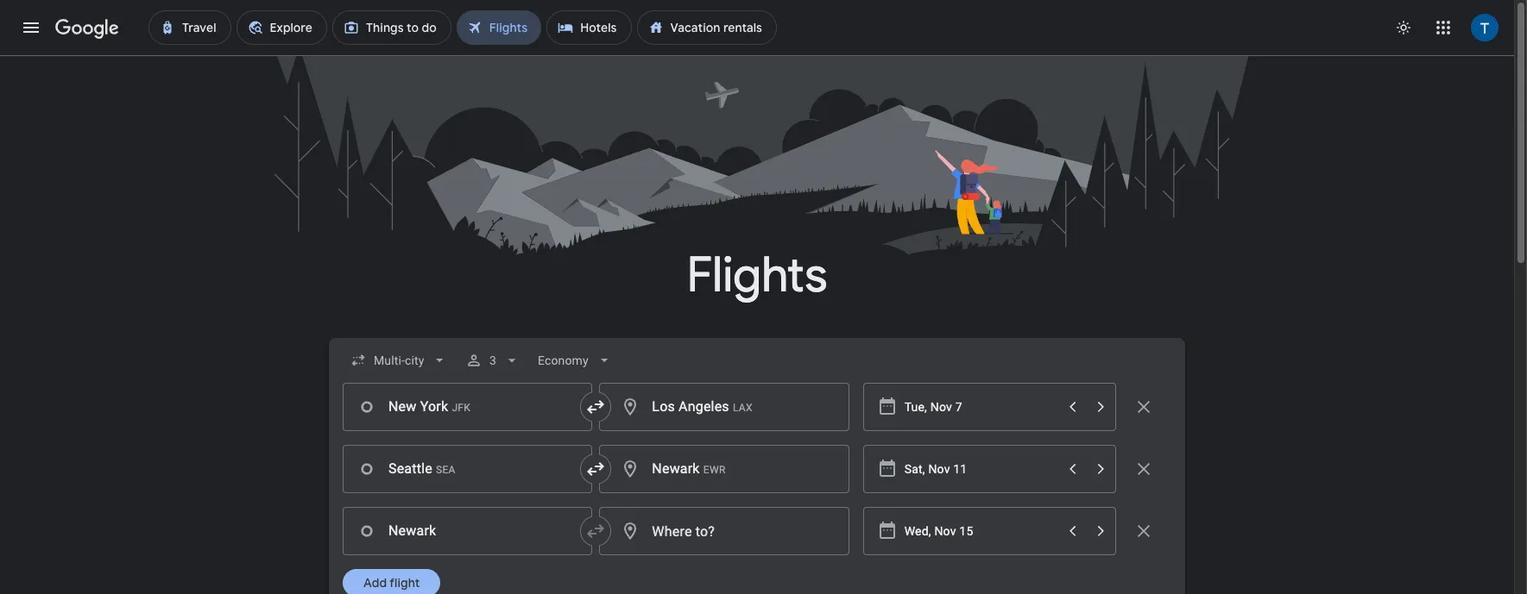 Task type: vqa. For each thing, say whether or not it's contained in the screenshot.
CHANGE APPEARANCE icon
yes



Task type: locate. For each thing, give the bounding box(es) containing it.
0 vertical spatial departure text field
[[904, 384, 1058, 431]]

2 departure text field from the top
[[904, 508, 1058, 555]]

swap origin and destination. image for remove flight from new york to los angeles on tue, nov 7 image departure text box
[[586, 397, 606, 418]]

0 vertical spatial swap origin and destination. image
[[586, 397, 606, 418]]

None field
[[343, 345, 455, 376], [531, 345, 620, 376], [343, 345, 455, 376], [531, 345, 620, 376]]

Departure text field
[[904, 446, 1058, 493]]

flights
[[687, 245, 827, 306]]

2 swap origin and destination. image from the top
[[586, 459, 606, 480]]

Where to? text field
[[599, 508, 849, 556]]

add
[[363, 576, 387, 591]]

Departure text field
[[904, 384, 1058, 431], [904, 508, 1058, 555]]

None text field
[[343, 383, 593, 432], [599, 383, 849, 432], [343, 445, 593, 494], [599, 445, 849, 494], [343, 508, 593, 556], [343, 383, 593, 432], [599, 383, 849, 432], [343, 445, 593, 494], [599, 445, 849, 494], [343, 508, 593, 556]]

remove flight from new york to los angeles on tue, nov 7 image
[[1133, 397, 1154, 418]]

1 departure text field from the top
[[904, 384, 1058, 431]]

swap origin and destination. image
[[586, 397, 606, 418], [586, 459, 606, 480]]

departure text field for remove flight from newark on wed, nov 15 icon
[[904, 508, 1058, 555]]

departure text field down departure text field
[[904, 508, 1058, 555]]

1 vertical spatial swap origin and destination. image
[[586, 459, 606, 480]]

departure text field up departure text field
[[904, 384, 1058, 431]]

remove flight from newark on wed, nov 15 image
[[1133, 521, 1154, 542]]

1 swap origin and destination. image from the top
[[586, 397, 606, 418]]

3 button
[[459, 340, 528, 382]]

change appearance image
[[1383, 7, 1424, 48]]

1 vertical spatial departure text field
[[904, 508, 1058, 555]]



Task type: describe. For each thing, give the bounding box(es) containing it.
swap origin and destination. image for departure text field
[[586, 459, 606, 480]]

Flight search field
[[315, 338, 1199, 595]]

3
[[490, 354, 497, 368]]

main menu image
[[21, 17, 41, 38]]

add flight
[[363, 576, 420, 591]]

remove flight from seattle to newark on sat, nov 11 image
[[1133, 459, 1154, 480]]

flight
[[390, 576, 420, 591]]

departure text field for remove flight from new york to los angeles on tue, nov 7 image
[[904, 384, 1058, 431]]

add flight button
[[343, 570, 441, 595]]



